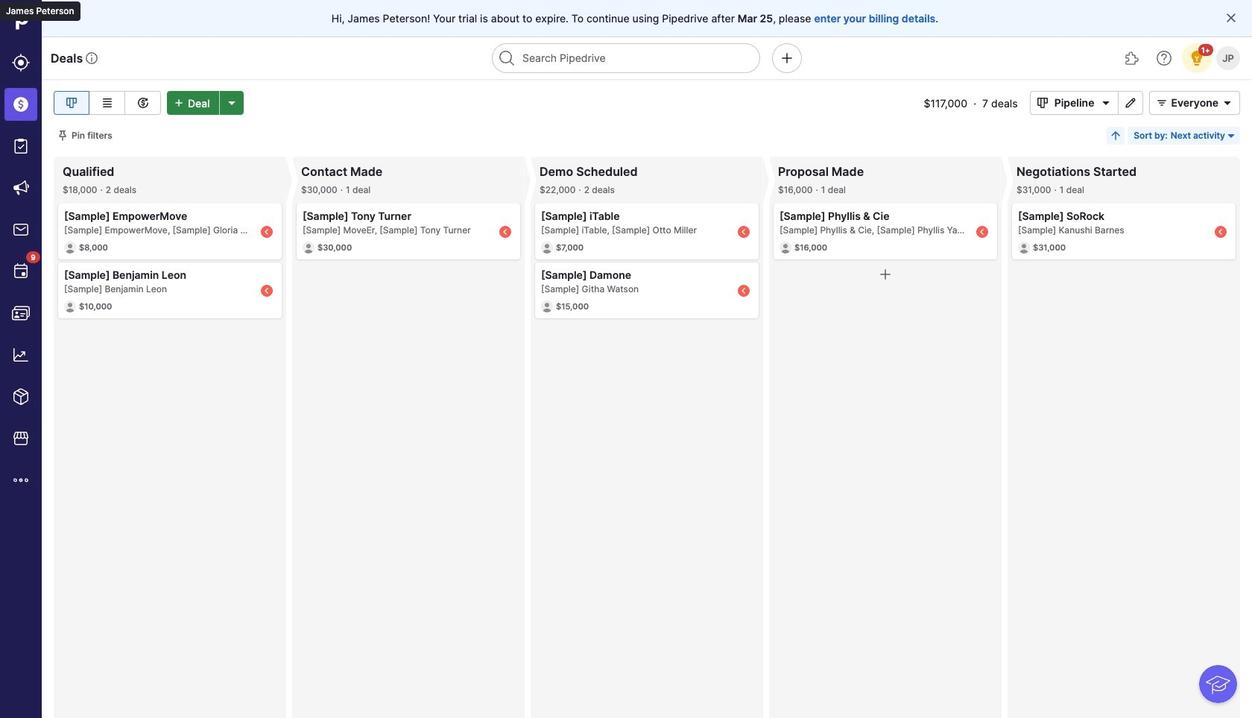 Task type: describe. For each thing, give the bounding box(es) containing it.
forecast image
[[134, 94, 152, 112]]

info image
[[86, 52, 98, 64]]

insights image
[[12, 346, 30, 364]]

campaigns image
[[12, 179, 30, 197]]

1 horizontal spatial color primary image
[[1098, 97, 1116, 109]]

quick help image
[[1156, 49, 1174, 67]]

color primary inverted image
[[170, 97, 188, 109]]

list image
[[98, 94, 116, 112]]

pipeline image
[[63, 94, 81, 112]]

knowledge center bot, also known as kc bot is an onboarding assistant that allows you to see the list of onboarding items in one place for quick and easy reference. this improves your in-app experience. image
[[1200, 665, 1238, 703]]

marketplace image
[[12, 429, 30, 447]]

2 horizontal spatial color primary image
[[1226, 130, 1238, 142]]



Task type: locate. For each thing, give the bounding box(es) containing it.
projects image
[[12, 137, 30, 155]]

contacts image
[[12, 304, 30, 322]]

products image
[[12, 388, 30, 406]]

add deal element
[[167, 91, 244, 115]]

quick add image
[[778, 49, 796, 67]]

add deal options image
[[223, 97, 241, 109]]

home image
[[10, 10, 32, 32]]

color primary image
[[1226, 12, 1238, 24], [1154, 97, 1172, 109], [1219, 97, 1237, 109], [57, 130, 69, 142], [877, 265, 895, 283]]

edit pipeline image
[[1122, 97, 1140, 109]]

menu item
[[0, 84, 42, 125]]

menu
[[0, 0, 42, 718]]

deals image
[[12, 95, 30, 113]]

leads image
[[12, 54, 30, 72]]

sales assistant image
[[1189, 49, 1206, 67]]

Search Pipedrive field
[[492, 43, 761, 73]]

color primary image
[[1034, 97, 1052, 109], [1098, 97, 1116, 109], [1226, 130, 1238, 142]]

more image
[[12, 471, 30, 489]]

color undefined image
[[12, 262, 30, 280]]

sales inbox image
[[12, 221, 30, 239]]

0 horizontal spatial color primary image
[[1034, 97, 1052, 109]]

change order image
[[1110, 130, 1122, 142]]



Task type: vqa. For each thing, say whether or not it's contained in the screenshot.
Deals image
yes



